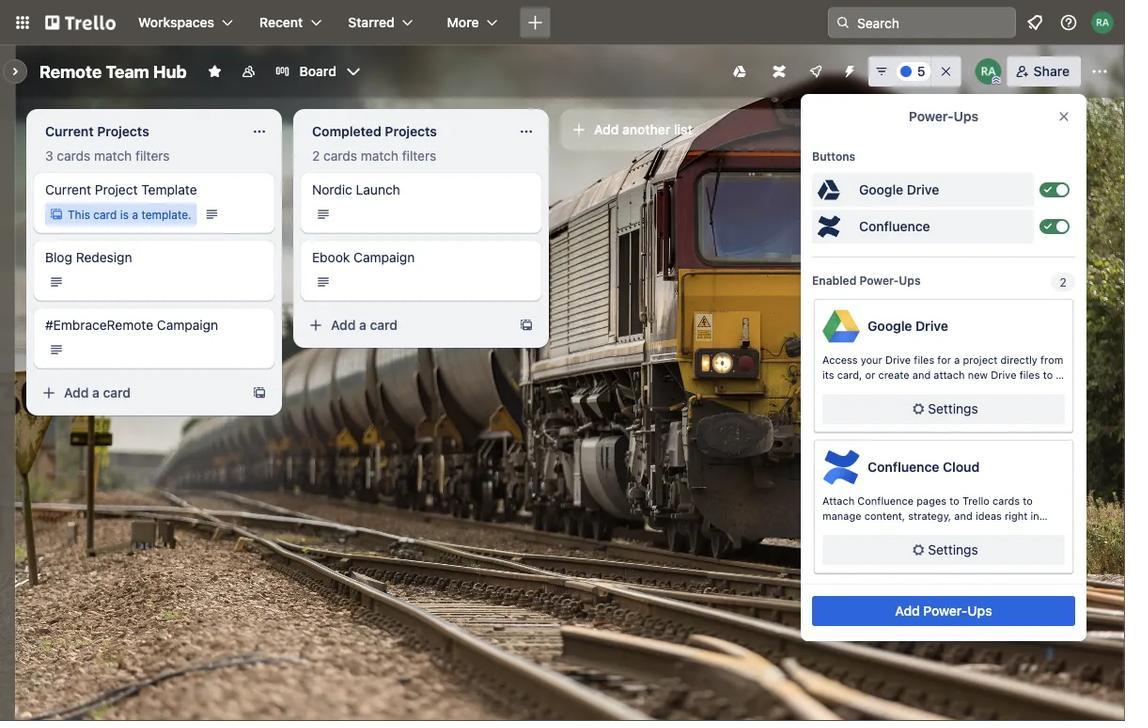 Task type: locate. For each thing, give the bounding box(es) containing it.
1 settings button from the top
[[823, 394, 1065, 424]]

google drive button
[[812, 173, 1034, 207]]

1 vertical spatial ruby anderson (rubyanderson7) image
[[976, 58, 1002, 85]]

1 horizontal spatial google drive icon image
[[814, 175, 844, 205]]

workspaces button
[[127, 8, 244, 38]]

projects
[[97, 124, 149, 139], [385, 124, 437, 139]]

search image
[[836, 15, 851, 30]]

a down the 'ebook campaign'
[[359, 317, 367, 333]]

close popover image
[[1057, 109, 1072, 124]]

card.
[[823, 384, 848, 396]]

google drive icon image inside "google drive" button
[[814, 175, 844, 205]]

1 vertical spatial settings
[[928, 542, 978, 558]]

power- right enabled
[[860, 274, 899, 287]]

settings button for cloud
[[823, 535, 1065, 565]]

campaign down blog redesign link
[[157, 317, 218, 333]]

0 vertical spatial campaign
[[354, 250, 415, 265]]

1 vertical spatial campaign
[[157, 317, 218, 333]]

1 vertical spatial 2
[[1060, 275, 1067, 289]]

drive up the confluence "button"
[[907, 182, 939, 197]]

1 horizontal spatial add a card
[[331, 317, 398, 333]]

confluence for confluence cloud
[[868, 459, 940, 475]]

add power-ups button
[[812, 596, 1076, 626]]

for
[[938, 354, 951, 366]]

cards right the 3
[[57, 148, 91, 164]]

power- inside add power-ups button
[[924, 603, 968, 619]]

nordic launch
[[312, 182, 400, 197]]

open information menu image
[[1060, 13, 1078, 32]]

cards up right
[[993, 495, 1020, 507]]

0 vertical spatial and
[[913, 369, 931, 381]]

confluence icon image up enabled
[[814, 212, 844, 242]]

campaign right ebook
[[354, 250, 415, 265]]

settings down attach in the right of the page
[[928, 401, 978, 417]]

to down from
[[1043, 369, 1053, 381]]

enabled
[[812, 274, 857, 287]]

1 vertical spatial google drive icon image
[[814, 175, 844, 205]]

0 vertical spatial card
[[93, 208, 117, 221]]

add down sm icon
[[895, 603, 920, 619]]

pages
[[917, 495, 947, 507]]

1 horizontal spatial projects
[[385, 124, 437, 139]]

redesign
[[76, 250, 132, 265]]

google inside button
[[859, 182, 904, 197]]

0 vertical spatial google drive
[[859, 182, 939, 197]]

settings for drive
[[928, 401, 978, 417]]

0 vertical spatial ups
[[954, 109, 979, 124]]

ruby anderson (rubyanderson7) image left share button
[[976, 58, 1002, 85]]

2 vertical spatial ups
[[968, 603, 993, 619]]

1 horizontal spatial 2
[[1060, 275, 1067, 289]]

2 up from
[[1060, 275, 1067, 289]]

card down #embraceremote campaign in the top of the page
[[103, 385, 131, 401]]

to
[[1043, 369, 1053, 381], [950, 495, 960, 507], [1023, 495, 1033, 507]]

current up this
[[45, 182, 91, 197]]

1 vertical spatial confluence icon image
[[814, 212, 844, 242]]

2 filters from the left
[[402, 148, 436, 164]]

google up your
[[868, 318, 912, 334]]

0 horizontal spatial projects
[[97, 124, 149, 139]]

google drive up the confluence "button"
[[859, 182, 939, 197]]

0 vertical spatial google
[[859, 182, 904, 197]]

1 vertical spatial power-
[[860, 274, 899, 287]]

add a card button for redesign
[[34, 378, 244, 408]]

confluence for confluence
[[859, 219, 930, 234]]

attach confluence pages to trello cards to manage content, strategy, and ideas right in trello.
[[823, 495, 1040, 537]]

current project template
[[45, 182, 197, 197]]

1 projects from the left
[[97, 124, 149, 139]]

add a card down #embraceremote
[[64, 385, 131, 401]]

settings button down strategy,
[[823, 535, 1065, 565]]

workspaces
[[138, 15, 214, 30]]

2 cards match filters
[[312, 148, 436, 164]]

sm image
[[909, 541, 928, 559]]

#embraceremote campaign
[[45, 317, 218, 333]]

drive up the create
[[886, 354, 911, 366]]

0 vertical spatial settings button
[[823, 394, 1065, 424]]

cards inside attach confluence pages to trello cards to manage content, strategy, and ideas right in trello.
[[993, 495, 1020, 507]]

power- down 5
[[909, 109, 954, 124]]

1 vertical spatial and
[[955, 510, 973, 522]]

0 vertical spatial current
[[45, 124, 94, 139]]

confluence cloud
[[868, 459, 980, 475]]

project
[[963, 354, 998, 366]]

confluence icon image left power ups image
[[773, 65, 786, 78]]

project
[[95, 182, 138, 197]]

board
[[300, 63, 336, 79]]

filters for 3 cards match filters
[[135, 148, 170, 164]]

2 vertical spatial confluence
[[858, 495, 914, 507]]

0 vertical spatial add a card button
[[301, 310, 511, 340]]

0 vertical spatial add a card
[[331, 317, 398, 333]]

add down ebook
[[331, 317, 356, 333]]

1 current from the top
[[45, 124, 94, 139]]

google drive icon image
[[733, 65, 746, 78], [814, 175, 844, 205]]

create board or workspace image
[[526, 13, 545, 32]]

1 vertical spatial settings button
[[823, 535, 1065, 565]]

google drive inside button
[[859, 182, 939, 197]]

1 horizontal spatial and
[[955, 510, 973, 522]]

share
[[1034, 63, 1070, 79]]

confluence button
[[812, 210, 1034, 244]]

a
[[132, 208, 138, 221], [359, 317, 367, 333], [954, 354, 960, 366], [1056, 369, 1062, 381], [92, 385, 100, 401]]

campaign for #embraceremote campaign
[[157, 317, 218, 333]]

2 up nordic
[[312, 148, 320, 164]]

files
[[914, 354, 935, 366], [1020, 369, 1040, 381]]

1 filters from the left
[[135, 148, 170, 164]]

0 vertical spatial confluence
[[859, 219, 930, 234]]

settings button down attach in the right of the page
[[823, 394, 1065, 424]]

campaign
[[354, 250, 415, 265], [157, 317, 218, 333]]

2 match from the left
[[361, 148, 399, 164]]

cards
[[57, 148, 91, 164], [324, 148, 357, 164], [993, 495, 1020, 507]]

completed projects
[[312, 124, 437, 139]]

google drive icon image down buttons
[[814, 175, 844, 205]]

2 for 2
[[1060, 275, 1067, 289]]

add left another
[[594, 122, 619, 137]]

add a card
[[331, 317, 398, 333], [64, 385, 131, 401]]

current for current projects
[[45, 124, 94, 139]]

1 horizontal spatial filters
[[402, 148, 436, 164]]

current inside text box
[[45, 124, 94, 139]]

team
[[106, 61, 149, 81]]

confluence icon image
[[773, 65, 786, 78], [814, 212, 844, 242]]

this member is an admin of this board. image
[[993, 76, 1001, 85]]

1 vertical spatial add a card button
[[34, 378, 244, 408]]

1 horizontal spatial add a card button
[[301, 310, 511, 340]]

current up the 3
[[45, 124, 94, 139]]

ruby anderson (rubyanderson7) image
[[1092, 11, 1114, 34], [976, 58, 1002, 85]]

add a card down the 'ebook campaign'
[[331, 317, 398, 333]]

access your drive files for a project directly from its card, or create and attach new drive files to a card.
[[823, 354, 1064, 396]]

0 horizontal spatial campaign
[[157, 317, 218, 333]]

card down the 'ebook campaign'
[[370, 317, 398, 333]]

0 vertical spatial google drive icon image
[[733, 65, 746, 78]]

ups for enabled power-ups
[[899, 274, 921, 287]]

2 settings from the top
[[928, 542, 978, 558]]

confluence
[[859, 219, 930, 234], [868, 459, 940, 475], [858, 495, 914, 507]]

add inside button
[[594, 122, 619, 137]]

drive up for
[[916, 318, 949, 334]]

filters down current projects text box
[[135, 148, 170, 164]]

add a card button down #embraceremote campaign in the top of the page
[[34, 378, 244, 408]]

a right for
[[954, 354, 960, 366]]

card left is
[[93, 208, 117, 221]]

google
[[859, 182, 904, 197], [868, 318, 912, 334]]

launch
[[356, 182, 400, 197]]

add another list button
[[560, 109, 816, 150]]

2 settings button from the top
[[823, 535, 1065, 565]]

add a card button for campaign
[[301, 310, 511, 340]]

1 horizontal spatial ruby anderson (rubyanderson7) image
[[1092, 11, 1114, 34]]

0 horizontal spatial cards
[[57, 148, 91, 164]]

0 horizontal spatial files
[[914, 354, 935, 366]]

trello
[[963, 495, 990, 507]]

filters down completed projects text box
[[402, 148, 436, 164]]

add a card button down ebook campaign link
[[301, 310, 511, 340]]

settings button
[[823, 394, 1065, 424], [823, 535, 1065, 565]]

0 horizontal spatial and
[[913, 369, 931, 381]]

access
[[823, 354, 858, 366]]

create from template… image
[[252, 385, 267, 401]]

cards down completed
[[324, 148, 357, 164]]

remote
[[39, 61, 102, 81]]

ruby anderson (rubyanderson7) image right open information menu image
[[1092, 11, 1114, 34]]

google drive
[[859, 182, 939, 197], [868, 318, 949, 334]]

google up the confluence "button"
[[859, 182, 904, 197]]

1 settings from the top
[[928, 401, 978, 417]]

to left trello
[[950, 495, 960, 507]]

0 horizontal spatial google drive icon image
[[733, 65, 746, 78]]

0 horizontal spatial match
[[94, 148, 132, 164]]

and down trello
[[955, 510, 973, 522]]

enabled power-ups
[[812, 274, 921, 287]]

this
[[68, 208, 90, 221]]

files down directly
[[1020, 369, 1040, 381]]

a right is
[[132, 208, 138, 221]]

is
[[120, 208, 129, 221]]

2 vertical spatial power-
[[924, 603, 968, 619]]

drive
[[907, 182, 939, 197], [916, 318, 949, 334], [886, 354, 911, 366], [991, 369, 1017, 381]]

current for current project template
[[45, 182, 91, 197]]

power-
[[909, 109, 954, 124], [860, 274, 899, 287], [924, 603, 968, 619]]

projects for completed projects
[[385, 124, 437, 139]]

manage
[[823, 510, 862, 522]]

ups inside button
[[968, 603, 993, 619]]

confluence up pages
[[868, 459, 940, 475]]

0 horizontal spatial ruby anderson (rubyanderson7) image
[[976, 58, 1002, 85]]

another
[[623, 122, 671, 137]]

add power-ups
[[895, 603, 993, 619]]

remote team hub
[[39, 61, 187, 81]]

1 horizontal spatial confluence icon image
[[814, 212, 844, 242]]

0 vertical spatial confluence icon image
[[773, 65, 786, 78]]

list
[[674, 122, 693, 137]]

confluence inside "button"
[[859, 219, 930, 234]]

2
[[312, 148, 320, 164], [1060, 275, 1067, 289]]

match
[[94, 148, 132, 164], [361, 148, 399, 164]]

directly
[[1001, 354, 1038, 366]]

1 vertical spatial add a card
[[64, 385, 131, 401]]

0 horizontal spatial add a card button
[[34, 378, 244, 408]]

0 vertical spatial settings
[[928, 401, 978, 417]]

2 vertical spatial card
[[103, 385, 131, 401]]

google drive icon image left power ups image
[[733, 65, 746, 78]]

0 horizontal spatial 2
[[312, 148, 320, 164]]

2 current from the top
[[45, 182, 91, 197]]

star or unstar board image
[[207, 64, 223, 79]]

and inside attach confluence pages to trello cards to manage content, strategy, and ideas right in trello.
[[955, 510, 973, 522]]

hub
[[153, 61, 187, 81]]

board button
[[268, 56, 368, 86]]

settings
[[928, 401, 978, 417], [928, 542, 978, 558]]

google drive up for
[[868, 318, 949, 334]]

power-ups
[[909, 109, 979, 124]]

power- down sm icon
[[924, 603, 968, 619]]

confluence down "google drive" button
[[859, 219, 930, 234]]

projects for current projects
[[97, 124, 149, 139]]

0 horizontal spatial filters
[[135, 148, 170, 164]]

1 vertical spatial google drive
[[868, 318, 949, 334]]

projects up 3 cards match filters
[[97, 124, 149, 139]]

2 horizontal spatial to
[[1043, 369, 1053, 381]]

5
[[918, 63, 926, 79]]

0 vertical spatial ruby anderson (rubyanderson7) image
[[1092, 11, 1114, 34]]

1 horizontal spatial campaign
[[354, 250, 415, 265]]

completed
[[312, 124, 382, 139]]

filters
[[135, 148, 170, 164], [402, 148, 436, 164]]

match down current projects
[[94, 148, 132, 164]]

power- for add power-ups
[[924, 603, 968, 619]]

Current Projects text field
[[34, 117, 241, 147]]

1 match from the left
[[94, 148, 132, 164]]

0 vertical spatial 2
[[312, 148, 320, 164]]

ups
[[954, 109, 979, 124], [899, 274, 921, 287], [968, 603, 993, 619]]

1 vertical spatial ups
[[899, 274, 921, 287]]

1 vertical spatial confluence
[[868, 459, 940, 475]]

3
[[45, 148, 53, 164]]

1 vertical spatial current
[[45, 182, 91, 197]]

settings down attach confluence pages to trello cards to manage content, strategy, and ideas right in trello.
[[928, 542, 978, 558]]

nordic launch link
[[312, 181, 530, 199]]

power ups image
[[809, 64, 824, 79]]

0 horizontal spatial confluence icon image
[[773, 65, 786, 78]]

files left for
[[914, 354, 935, 366]]

match down completed projects
[[361, 148, 399, 164]]

0 notifications image
[[1024, 11, 1046, 34]]

1 horizontal spatial match
[[361, 148, 399, 164]]

and right the create
[[913, 369, 931, 381]]

1 horizontal spatial cards
[[324, 148, 357, 164]]

1 vertical spatial files
[[1020, 369, 1040, 381]]

1 vertical spatial card
[[370, 317, 398, 333]]

cloud
[[943, 459, 980, 475]]

0 horizontal spatial add a card
[[64, 385, 131, 401]]

confluence up content,
[[858, 495, 914, 507]]

#embraceremote campaign link
[[45, 316, 263, 335]]

projects up 2 cards match filters
[[385, 124, 437, 139]]

to up in
[[1023, 495, 1033, 507]]

and
[[913, 369, 931, 381], [955, 510, 973, 522]]

2 horizontal spatial cards
[[993, 495, 1020, 507]]

2 projects from the left
[[385, 124, 437, 139]]



Task type: vqa. For each thing, say whether or not it's contained in the screenshot.
COPY to the top
no



Task type: describe. For each thing, give the bounding box(es) containing it.
0 vertical spatial files
[[914, 354, 935, 366]]

right
[[1005, 510, 1028, 522]]

confluence icon image inside the confluence "button"
[[814, 212, 844, 242]]

add another list
[[594, 122, 693, 137]]

card,
[[837, 369, 862, 381]]

drive inside button
[[907, 182, 939, 197]]

automation image
[[835, 56, 861, 83]]

create from template… image
[[519, 318, 534, 333]]

settings button for drive
[[823, 394, 1065, 424]]

sm image
[[909, 400, 928, 418]]

create
[[879, 369, 910, 381]]

nordic
[[312, 182, 352, 197]]

this card is a template.
[[68, 208, 191, 221]]

trello.
[[823, 525, 853, 537]]

#embraceremote
[[45, 317, 153, 333]]

starred button
[[337, 8, 425, 38]]

strategy,
[[908, 510, 952, 522]]

recent button
[[248, 8, 333, 38]]

show menu image
[[1091, 62, 1109, 81]]

your
[[861, 354, 883, 366]]

blog
[[45, 250, 72, 265]]

match for completed
[[361, 148, 399, 164]]

Search field
[[851, 8, 1015, 37]]

new
[[968, 369, 988, 381]]

in
[[1031, 510, 1040, 522]]

cards for 2
[[324, 148, 357, 164]]

ideas
[[976, 510, 1002, 522]]

cards for 3
[[57, 148, 91, 164]]

buttons
[[812, 149, 856, 163]]

campaign for ebook campaign
[[354, 250, 415, 265]]

Board name text field
[[30, 56, 196, 86]]

blog redesign
[[45, 250, 132, 265]]

settings for cloud
[[928, 542, 978, 558]]

recent
[[260, 15, 303, 30]]

add down #embraceremote
[[64, 385, 89, 401]]

filters for 2 cards match filters
[[402, 148, 436, 164]]

card for current project template
[[103, 385, 131, 401]]

from
[[1041, 354, 1064, 366]]

add a card for campaign
[[331, 317, 398, 333]]

card for nordic launch
[[370, 317, 398, 333]]

1 vertical spatial google
[[868, 318, 912, 334]]

1 horizontal spatial files
[[1020, 369, 1040, 381]]

starred
[[348, 15, 395, 30]]

share button
[[1008, 56, 1081, 86]]

current projects
[[45, 124, 149, 139]]

0 horizontal spatial to
[[950, 495, 960, 507]]

add inside button
[[895, 603, 920, 619]]

primary element
[[0, 0, 1125, 45]]

to inside access your drive files for a project directly from its card, or create and attach new drive files to a card.
[[1043, 369, 1053, 381]]

power- for enabled power-ups
[[860, 274, 899, 287]]

attach
[[934, 369, 965, 381]]

more
[[447, 15, 479, 30]]

ebook campaign
[[312, 250, 415, 265]]

template
[[141, 182, 197, 197]]

current project template link
[[45, 181, 263, 199]]

content,
[[865, 510, 906, 522]]

ups for add power-ups
[[968, 603, 993, 619]]

workspace visible image
[[241, 64, 256, 79]]

confluence inside attach confluence pages to trello cards to manage content, strategy, and ideas right in trello.
[[858, 495, 914, 507]]

2 for 2 cards match filters
[[312, 148, 320, 164]]

its
[[823, 369, 834, 381]]

back to home image
[[45, 8, 116, 38]]

and inside access your drive files for a project directly from its card, or create and attach new drive files to a card.
[[913, 369, 931, 381]]

add a card for redesign
[[64, 385, 131, 401]]

1 horizontal spatial to
[[1023, 495, 1033, 507]]

template.
[[141, 208, 191, 221]]

a down #embraceremote
[[92, 385, 100, 401]]

attach
[[823, 495, 855, 507]]

0 vertical spatial power-
[[909, 109, 954, 124]]

blog redesign link
[[45, 248, 263, 267]]

5 button
[[869, 56, 931, 86]]

a down from
[[1056, 369, 1062, 381]]

drive down directly
[[991, 369, 1017, 381]]

more button
[[436, 8, 509, 38]]

ebook
[[312, 250, 350, 265]]

match for current
[[94, 148, 132, 164]]

Completed Projects text field
[[301, 117, 508, 147]]

ebook campaign link
[[312, 248, 530, 267]]

3 cards match filters
[[45, 148, 170, 164]]

or
[[865, 369, 876, 381]]



